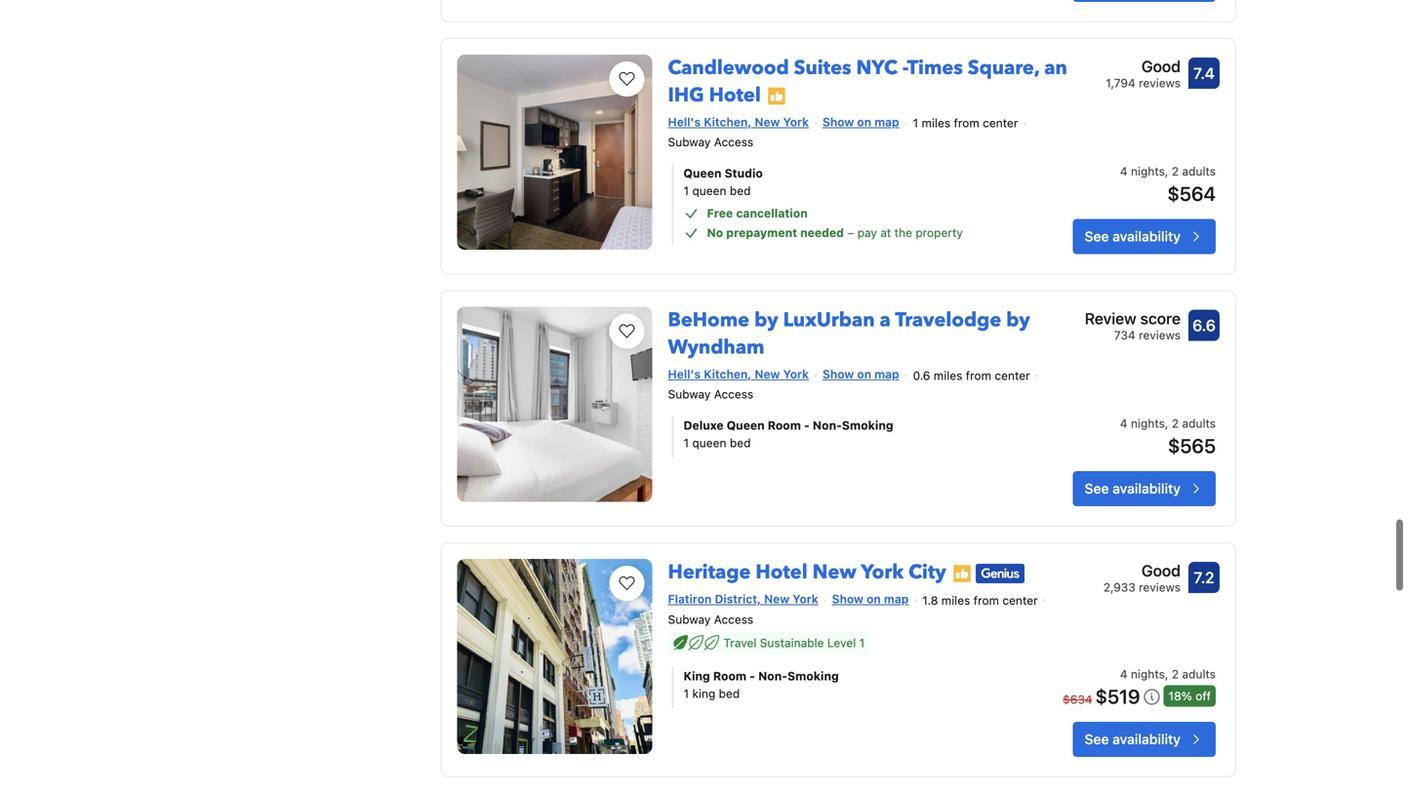 Task type: vqa. For each thing, say whether or not it's contained in the screenshot.
2nd Dec from left
no



Task type: locate. For each thing, give the bounding box(es) containing it.
2 vertical spatial 4
[[1120, 667, 1128, 681]]

show for new
[[832, 592, 863, 606]]

2 up '$564'
[[1172, 164, 1179, 178]]

reviews inside good 2,933 reviews
[[1139, 581, 1181, 594]]

0 vertical spatial show on map
[[823, 115, 899, 129]]

adults inside 4 nights , 2 adults $564
[[1182, 164, 1216, 178]]

0 vertical spatial hell's
[[668, 115, 701, 129]]

1 hell's kitchen, new york from the top
[[668, 115, 809, 129]]

2 vertical spatial ,
[[1165, 667, 1168, 681]]

show on map for new
[[832, 592, 909, 606]]

good for heritage hotel new york city
[[1142, 562, 1181, 580]]

1 vertical spatial good
[[1142, 562, 1181, 580]]

2 kitchen, from the top
[[704, 367, 752, 381]]

1 horizontal spatial by
[[1006, 307, 1030, 334]]

queen right deluxe
[[727, 419, 765, 432]]

2 for $565
[[1172, 417, 1179, 431]]

0 vertical spatial smoking
[[842, 419, 893, 432]]

- for non-
[[804, 419, 810, 432]]

hotel down candlewood
[[709, 82, 761, 109]]

show on map for nyc
[[823, 115, 899, 129]]

reviews inside good 1,794 reviews
[[1139, 76, 1181, 90]]

1 vertical spatial queen
[[692, 436, 726, 450]]

times
[[907, 54, 963, 81]]

0 vertical spatial kitchen,
[[704, 115, 752, 129]]

at
[[880, 226, 891, 240]]

nights down 1,794
[[1131, 164, 1165, 178]]

2 vertical spatial see availability
[[1085, 731, 1181, 747]]

on down behome by luxurban a travelodge by wyndham
[[857, 367, 871, 381]]

0 vertical spatial ,
[[1165, 164, 1168, 178]]

0 vertical spatial queen
[[684, 166, 722, 180]]

nyc
[[856, 54, 898, 81]]

queen inside deluxe queen room - non-smoking 1 queen bed
[[727, 419, 765, 432]]

0 vertical spatial see
[[1085, 228, 1109, 244]]

0 horizontal spatial queen
[[684, 166, 722, 180]]

reviews right 2,933
[[1139, 581, 1181, 594]]

map
[[875, 115, 899, 129], [875, 367, 899, 381], [884, 592, 909, 606]]

$519
[[1095, 685, 1140, 708]]

see availability for candlewood suites nyc -times square, an ihg hotel
[[1085, 228, 1181, 244]]

1 good from the top
[[1142, 57, 1181, 75]]

see availability
[[1085, 228, 1181, 244], [1085, 481, 1181, 497], [1085, 731, 1181, 747]]

see availability for heritage hotel new york city
[[1085, 731, 1181, 747]]

smoking down behome by luxurban a travelodge by wyndham
[[842, 419, 893, 432]]

reviews inside review score 734 reviews
[[1139, 328, 1181, 342]]

0 vertical spatial see availability
[[1085, 228, 1181, 244]]

, for $564
[[1165, 164, 1168, 178]]

1 horizontal spatial non-
[[813, 419, 842, 432]]

by
[[754, 307, 778, 334], [1006, 307, 1030, 334]]

2 4 from the top
[[1120, 417, 1128, 431]]

2 vertical spatial adults
[[1182, 667, 1216, 681]]

reviews down 'score'
[[1139, 328, 1181, 342]]

0 horizontal spatial room
[[713, 669, 747, 683]]

on
[[857, 115, 871, 129], [857, 367, 871, 381], [867, 592, 881, 606]]

1 vertical spatial map
[[875, 367, 899, 381]]

property
[[916, 226, 963, 240]]

0 vertical spatial room
[[768, 419, 801, 432]]

2 see availability from the top
[[1085, 481, 1181, 497]]

new up studio
[[755, 115, 780, 129]]

0 vertical spatial queen
[[692, 184, 726, 198]]

0 vertical spatial bed
[[730, 184, 751, 198]]

7.4
[[1193, 64, 1215, 82]]

bed
[[730, 184, 751, 198], [730, 436, 751, 450], [719, 687, 740, 700]]

on for nyc
[[857, 115, 871, 129]]

good element left scored 7.2 element at the right of the page
[[1104, 559, 1181, 583]]

see availability down the $519
[[1085, 731, 1181, 747]]

1 vertical spatial reviews
[[1139, 328, 1181, 342]]

1 adults from the top
[[1182, 164, 1216, 178]]

0 vertical spatial 4
[[1120, 164, 1128, 178]]

1 see availability link from the top
[[1073, 219, 1216, 254]]

1 see from the top
[[1085, 228, 1109, 244]]

map down a
[[875, 367, 899, 381]]

2 vertical spatial show
[[832, 592, 863, 606]]

scored 7.4 element
[[1189, 57, 1220, 89]]

city
[[909, 559, 946, 586]]

1 by from the left
[[754, 307, 778, 334]]

score
[[1140, 309, 1181, 328]]

property group
[[441, 793, 1236, 793]]

york up deluxe queen room - non-smoking 1 queen bed
[[783, 367, 809, 381]]

2 inside 4 nights , 2 adults $564
[[1172, 164, 1179, 178]]

hell's kitchen, new york for $565
[[668, 367, 809, 381]]

1 horizontal spatial room
[[768, 419, 801, 432]]

york down suites
[[783, 115, 809, 129]]

smoking inside king room - non-smoking 1 king bed
[[788, 669, 839, 683]]

0 horizontal spatial smoking
[[788, 669, 839, 683]]

734
[[1114, 328, 1136, 342]]

2 up 18%
[[1172, 667, 1179, 681]]

queen up the 1 queen bed at the top
[[684, 166, 722, 180]]

1 vertical spatial adults
[[1182, 417, 1216, 431]]

1 vertical spatial availability
[[1113, 481, 1181, 497]]

1 vertical spatial see availability link
[[1073, 471, 1216, 507]]

nights inside 4 nights , 2 adults $565
[[1131, 417, 1165, 431]]

0 vertical spatial adults
[[1182, 164, 1216, 178]]

review score 734 reviews
[[1085, 309, 1181, 342]]

- for times
[[903, 54, 907, 81]]

2 vertical spatial availability
[[1113, 731, 1181, 747]]

4 nights , 2 adults $565
[[1120, 417, 1216, 457]]

queen studio link
[[684, 164, 1013, 182]]

4
[[1120, 164, 1128, 178], [1120, 417, 1128, 431], [1120, 667, 1128, 681]]

new down wyndham
[[755, 367, 780, 381]]

2 , from the top
[[1165, 417, 1168, 431]]

6.6
[[1193, 316, 1216, 335]]

smoking inside deluxe queen room - non-smoking 1 queen bed
[[842, 419, 893, 432]]

see availability link for heritage hotel new york city
[[1073, 722, 1216, 757]]

3 reviews from the top
[[1139, 581, 1181, 594]]

ihg
[[668, 82, 704, 109]]

2
[[1172, 164, 1179, 178], [1172, 417, 1179, 431], [1172, 667, 1179, 681]]

2 vertical spatial 2
[[1172, 667, 1179, 681]]

prepayment
[[726, 226, 797, 240]]

see availability down 4 nights , 2 adults $564 on the top of the page
[[1085, 228, 1181, 244]]

non- down sustainable
[[758, 669, 788, 683]]

nights down '734'
[[1131, 417, 1165, 431]]

good element
[[1106, 54, 1181, 78], [1104, 559, 1181, 583]]

2 vertical spatial map
[[884, 592, 909, 606]]

3 , from the top
[[1165, 667, 1168, 681]]

1 vertical spatial nights
[[1131, 417, 1165, 431]]

hell's for $565
[[668, 367, 701, 381]]

2 vertical spatial see
[[1085, 731, 1109, 747]]

0 vertical spatial map
[[875, 115, 899, 129]]

1 vertical spatial bed
[[730, 436, 751, 450]]

1
[[684, 184, 689, 198], [684, 436, 689, 450], [859, 636, 865, 650], [684, 687, 689, 700]]

2 good from the top
[[1142, 562, 1181, 580]]

show up level
[[832, 592, 863, 606]]

0 vertical spatial good element
[[1106, 54, 1181, 78]]

, inside 4 nights , 2 adults $564
[[1165, 164, 1168, 178]]

nights
[[1131, 164, 1165, 178], [1131, 417, 1165, 431], [1131, 667, 1165, 681]]

non-
[[813, 419, 842, 432], [758, 669, 788, 683]]

show on map up level
[[832, 592, 909, 606]]

1 vertical spatial -
[[804, 419, 810, 432]]

4 inside 4 nights , 2 adults $564
[[1120, 164, 1128, 178]]

by up wyndham
[[754, 307, 778, 334]]

1 left king
[[684, 687, 689, 700]]

kitchen,
[[704, 115, 752, 129], [704, 367, 752, 381]]

york for 2,933
[[793, 592, 818, 606]]

1 2 from the top
[[1172, 164, 1179, 178]]

adults up '$564'
[[1182, 164, 1216, 178]]

see availability link down the $519
[[1073, 722, 1216, 757]]

1 vertical spatial show on map
[[823, 367, 899, 381]]

- inside king room - non-smoking 1 king bed
[[750, 669, 755, 683]]

2 2 from the top
[[1172, 417, 1179, 431]]

nights for $565
[[1131, 417, 1165, 431]]

2 hell's kitchen, new york from the top
[[668, 367, 809, 381]]

heritage hotel new york city
[[668, 559, 946, 586]]

hell's
[[668, 115, 701, 129], [668, 367, 701, 381]]

2 up $565
[[1172, 417, 1179, 431]]

good
[[1142, 57, 1181, 75], [1142, 562, 1181, 580]]

1 queen from the top
[[692, 184, 726, 198]]

see availability down 4 nights , 2 adults $565
[[1085, 481, 1181, 497]]

2 vertical spatial nights
[[1131, 667, 1165, 681]]

3 nights from the top
[[1131, 667, 1165, 681]]

0 vertical spatial hell's kitchen, new york
[[668, 115, 809, 129]]

1,794
[[1106, 76, 1136, 90]]

3 availability from the top
[[1113, 731, 1181, 747]]

1 vertical spatial room
[[713, 669, 747, 683]]

availability down the $519
[[1113, 731, 1181, 747]]

room
[[768, 419, 801, 432], [713, 669, 747, 683]]

on down candlewood suites nyc -times square, an ihg hotel
[[857, 115, 871, 129]]

1 nights from the top
[[1131, 164, 1165, 178]]

1 right level
[[859, 636, 865, 650]]

1 hell's from the top
[[668, 115, 701, 129]]

, inside 4 nights , 2 adults $565
[[1165, 417, 1168, 431]]

2 vertical spatial reviews
[[1139, 581, 1181, 594]]

2 horizontal spatial -
[[903, 54, 907, 81]]

0 vertical spatial availability
[[1113, 228, 1181, 244]]

good element left 7.4
[[1106, 54, 1181, 78]]

4 for $565
[[1120, 417, 1128, 431]]

travel sustainable level 1
[[724, 636, 865, 650]]

availability
[[1113, 228, 1181, 244], [1113, 481, 1181, 497], [1113, 731, 1181, 747]]

king room - non-smoking 1 king bed
[[684, 669, 839, 700]]

show on map
[[823, 115, 899, 129], [823, 367, 899, 381], [832, 592, 909, 606]]

see availability link
[[1073, 219, 1216, 254], [1073, 471, 1216, 507], [1073, 722, 1216, 757]]

on down heritage hotel new york city
[[867, 592, 881, 606]]

1 vertical spatial see availability
[[1085, 481, 1181, 497]]

candlewood suites nyc -times square, an ihg hotel
[[668, 54, 1067, 109]]

see availability link down 4 nights , 2 adults $565
[[1073, 471, 1216, 507]]

york down heritage hotel new york city
[[793, 592, 818, 606]]

1 vertical spatial hell's
[[668, 367, 701, 381]]

nights up the $519
[[1131, 667, 1165, 681]]

0 horizontal spatial non-
[[758, 669, 788, 683]]

0 vertical spatial hotel
[[709, 82, 761, 109]]

reviews
[[1139, 76, 1181, 90], [1139, 328, 1181, 342], [1139, 581, 1181, 594]]

deluxe queen room - non-smoking link
[[684, 417, 1013, 434]]

0 vertical spatial show
[[823, 115, 854, 129]]

0 vertical spatial on
[[857, 115, 871, 129]]

no prepayment needed – pay at the property
[[707, 226, 963, 240]]

1 queen bed
[[684, 184, 751, 198]]

queen
[[692, 184, 726, 198], [692, 436, 726, 450]]

18% off
[[1169, 689, 1211, 703]]

by right travelodge
[[1006, 307, 1030, 334]]

kitchen, down wyndham
[[704, 367, 752, 381]]

,
[[1165, 164, 1168, 178], [1165, 417, 1168, 431], [1165, 667, 1168, 681]]

0 horizontal spatial by
[[754, 307, 778, 334]]

flatiron district, new york
[[668, 592, 818, 606]]

- inside candlewood suites nyc -times square, an ihg hotel
[[903, 54, 907, 81]]

- inside deluxe queen room - non-smoking 1 queen bed
[[804, 419, 810, 432]]

hotel inside candlewood suites nyc -times square, an ihg hotel
[[709, 82, 761, 109]]

2 queen from the top
[[692, 436, 726, 450]]

3 see availability from the top
[[1085, 731, 1181, 747]]

map for york
[[884, 592, 909, 606]]

2 see from the top
[[1085, 481, 1109, 497]]

0 vertical spatial reviews
[[1139, 76, 1181, 90]]

york left city
[[861, 559, 904, 586]]

availability down 4 nights , 2 adults $564 on the top of the page
[[1113, 228, 1181, 244]]

king
[[684, 669, 710, 683]]

queen
[[684, 166, 722, 180], [727, 419, 765, 432]]

adults inside 4 nights , 2 adults $565
[[1182, 417, 1216, 431]]

suites
[[794, 54, 851, 81]]

room up king
[[713, 669, 747, 683]]

pay
[[857, 226, 877, 240]]

york
[[783, 115, 809, 129], [783, 367, 809, 381], [861, 559, 904, 586], [793, 592, 818, 606]]

2 vertical spatial bed
[[719, 687, 740, 700]]

3 see availability link from the top
[[1073, 722, 1216, 757]]

2 vertical spatial on
[[867, 592, 881, 606]]

hell's down "ihg" at the top of page
[[668, 115, 701, 129]]

1 reviews from the top
[[1139, 76, 1181, 90]]

smoking
[[842, 419, 893, 432], [788, 669, 839, 683]]

king
[[692, 687, 716, 700]]

room right deluxe
[[768, 419, 801, 432]]

2 vertical spatial see availability link
[[1073, 722, 1216, 757]]

1 vertical spatial ,
[[1165, 417, 1168, 431]]

show down candlewood suites nyc -times square, an ihg hotel
[[823, 115, 854, 129]]

0 horizontal spatial -
[[750, 669, 755, 683]]

reviews right 1,794
[[1139, 76, 1181, 90]]

hell's kitchen, new york
[[668, 115, 809, 129], [668, 367, 809, 381]]

see availability link down 4 nights , 2 adults $564 on the top of the page
[[1073, 219, 1216, 254]]

1 kitchen, from the top
[[704, 115, 752, 129]]

0 vertical spatial see availability link
[[1073, 219, 1216, 254]]

see
[[1085, 228, 1109, 244], [1085, 481, 1109, 497], [1085, 731, 1109, 747]]

4 for $564
[[1120, 164, 1128, 178]]

good left 7.4
[[1142, 57, 1181, 75]]

cancellation
[[736, 206, 808, 220]]

adults
[[1182, 164, 1216, 178], [1182, 417, 1216, 431], [1182, 667, 1216, 681]]

map down candlewood suites nyc -times square, an ihg hotel
[[875, 115, 899, 129]]

4 inside 4 nights , 2 adults $565
[[1120, 417, 1128, 431]]

1 vertical spatial smoking
[[788, 669, 839, 683]]

1 vertical spatial hell's kitchen, new york
[[668, 367, 809, 381]]

1 vertical spatial see
[[1085, 481, 1109, 497]]

kitchen, for $564
[[704, 115, 752, 129]]

1 vertical spatial queen
[[727, 419, 765, 432]]

0 vertical spatial nights
[[1131, 164, 1165, 178]]

map down city
[[884, 592, 909, 606]]

availability down 4 nights , 2 adults $565
[[1113, 481, 1181, 497]]

adults up off
[[1182, 667, 1216, 681]]

good left 7.2
[[1142, 562, 1181, 580]]

candlewood suites nyc -times square, an ihg hotel link
[[668, 47, 1067, 109]]

adults up $565
[[1182, 417, 1216, 431]]

room inside deluxe queen room - non-smoking 1 queen bed
[[768, 419, 801, 432]]

4 down '734'
[[1120, 417, 1128, 431]]

1 horizontal spatial queen
[[727, 419, 765, 432]]

a
[[880, 307, 891, 334]]

nights inside 4 nights , 2 adults $564
[[1131, 164, 1165, 178]]

7.2
[[1194, 569, 1215, 587]]

hotel up flatiron district, new york
[[756, 559, 808, 586]]

1 down deluxe
[[684, 436, 689, 450]]

heritage hotel new york city image
[[457, 559, 652, 754]]

4 nights , 2 adults $564
[[1120, 164, 1216, 205]]

2 hell's from the top
[[668, 367, 701, 381]]

2 inside 4 nights , 2 adults $565
[[1172, 417, 1179, 431]]

1 4 from the top
[[1120, 164, 1128, 178]]

show down behome by luxurban a travelodge by wyndham
[[823, 367, 854, 381]]

kitchen, down "ihg" at the top of page
[[704, 115, 752, 129]]

1 vertical spatial non-
[[758, 669, 788, 683]]

4 nights , 2 adults
[[1120, 667, 1216, 681]]

2 vertical spatial show on map
[[832, 592, 909, 606]]

, for $565
[[1165, 417, 1168, 431]]

hotel
[[709, 82, 761, 109], [756, 559, 808, 586]]

$634
[[1063, 693, 1092, 706]]

new
[[755, 115, 780, 129], [755, 367, 780, 381], [813, 559, 857, 586], [764, 592, 789, 606]]

4 up the $519
[[1120, 667, 1128, 681]]

hell's kitchen, new york up studio
[[668, 115, 809, 129]]

hell's down wyndham
[[668, 367, 701, 381]]

room inside king room - non-smoking 1 king bed
[[713, 669, 747, 683]]

behome by luxurban a travelodge by wyndham
[[668, 307, 1030, 361]]

0 vertical spatial 2
[[1172, 164, 1179, 178]]

1 horizontal spatial smoking
[[842, 419, 893, 432]]

non- down behome by luxurban a travelodge by wyndham
[[813, 419, 842, 432]]

show on map down behome by luxurban a travelodge by wyndham
[[823, 367, 899, 381]]

king room - non-smoking link
[[684, 667, 1013, 685]]

hell's kitchen, new york down wyndham
[[668, 367, 809, 381]]

needed
[[800, 226, 844, 240]]

2 adults from the top
[[1182, 417, 1216, 431]]

york for score
[[783, 367, 809, 381]]

show on map down candlewood suites nyc -times square, an ihg hotel
[[823, 115, 899, 129]]

1 vertical spatial 4
[[1120, 417, 1128, 431]]

1 see availability from the top
[[1085, 228, 1181, 244]]

1 horizontal spatial -
[[804, 419, 810, 432]]

square,
[[968, 54, 1039, 81]]

new up level
[[813, 559, 857, 586]]

adults for $564
[[1182, 164, 1216, 178]]

queen studio
[[684, 166, 763, 180]]

smoking down travel sustainable level 1
[[788, 669, 839, 683]]

4 down 1,794
[[1120, 164, 1128, 178]]

-
[[903, 54, 907, 81], [804, 419, 810, 432], [750, 669, 755, 683]]

travelodge
[[895, 307, 1001, 334]]

sustainable
[[760, 636, 824, 650]]

1 availability from the top
[[1113, 228, 1181, 244]]

good inside good 2,933 reviews
[[1142, 562, 1181, 580]]

0 vertical spatial good
[[1142, 57, 1181, 75]]

1 vertical spatial 2
[[1172, 417, 1179, 431]]

good element for heritage hotel new york city
[[1104, 559, 1181, 583]]

good inside good 1,794 reviews
[[1142, 57, 1181, 75]]

2 reviews from the top
[[1139, 328, 1181, 342]]

flatiron
[[668, 592, 712, 606]]

queen down deluxe
[[692, 436, 726, 450]]

reviews for candlewood suites nyc -times square, an ihg hotel
[[1139, 76, 1181, 90]]

new right district,
[[764, 592, 789, 606]]

show
[[823, 115, 854, 129], [823, 367, 854, 381], [832, 592, 863, 606]]

1 vertical spatial kitchen,
[[704, 367, 752, 381]]

on for new
[[867, 592, 881, 606]]

3 4 from the top
[[1120, 667, 1128, 681]]

0 vertical spatial non-
[[813, 419, 842, 432]]

0 vertical spatial -
[[903, 54, 907, 81]]

map for -
[[875, 115, 899, 129]]

1 , from the top
[[1165, 164, 1168, 178]]

2 nights from the top
[[1131, 417, 1165, 431]]

queen down queen studio
[[692, 184, 726, 198]]

3 see from the top
[[1085, 731, 1109, 747]]

2 vertical spatial -
[[750, 669, 755, 683]]

new inside heritage hotel new york city link
[[813, 559, 857, 586]]

1 vertical spatial good element
[[1104, 559, 1181, 583]]



Task type: describe. For each thing, give the bounding box(es) containing it.
heritage
[[668, 559, 751, 586]]

an
[[1044, 54, 1067, 81]]

see availability link for candlewood suites nyc -times square, an ihg hotel
[[1073, 219, 1216, 254]]

scored 7.2 element
[[1189, 562, 1220, 593]]

york for 1,794
[[783, 115, 809, 129]]

queen inside deluxe queen room - non-smoking 1 queen bed
[[692, 436, 726, 450]]

2,933
[[1104, 581, 1136, 594]]

new for 1,794
[[755, 115, 780, 129]]

$565
[[1168, 434, 1216, 457]]

travel
[[724, 636, 757, 650]]

the
[[894, 226, 912, 240]]

18%
[[1169, 689, 1192, 703]]

bed inside deluxe queen room - non-smoking 1 queen bed
[[730, 436, 751, 450]]

new for 2,933
[[764, 592, 789, 606]]

$564
[[1168, 182, 1216, 205]]

3 2 from the top
[[1172, 667, 1179, 681]]

deluxe queen room - non-smoking 1 queen bed
[[684, 419, 893, 450]]

adults for $565
[[1182, 417, 1216, 431]]

scored 6.6 element
[[1189, 310, 1220, 341]]

free cancellation
[[707, 206, 808, 220]]

candlewood suites nyc -times square, an ihg hotel image
[[457, 54, 652, 250]]

see for heritage hotel new york city
[[1085, 731, 1109, 747]]

behome
[[668, 307, 749, 334]]

district,
[[715, 592, 761, 606]]

1 vertical spatial on
[[857, 367, 871, 381]]

studio
[[725, 166, 763, 180]]

level
[[827, 636, 856, 650]]

wyndham
[[668, 334, 765, 361]]

free
[[707, 206, 733, 220]]

luxurban
[[783, 307, 875, 334]]

availability for heritage hotel new york city
[[1113, 731, 1181, 747]]

1 inside king room - non-smoking 1 king bed
[[684, 687, 689, 700]]

nights for $564
[[1131, 164, 1165, 178]]

new for score
[[755, 367, 780, 381]]

bed inside king room - non-smoking 1 king bed
[[719, 687, 740, 700]]

hell's for $564
[[668, 115, 701, 129]]

2 availability from the top
[[1113, 481, 1181, 497]]

reviews for heritage hotel new york city
[[1139, 581, 1181, 594]]

3 adults from the top
[[1182, 667, 1216, 681]]

–
[[847, 226, 854, 240]]

1 vertical spatial hotel
[[756, 559, 808, 586]]

heritage hotel new york city link
[[668, 551, 946, 586]]

hell's kitchen, new york for $564
[[668, 115, 809, 129]]

good for candlewood suites nyc -times square, an ihg hotel
[[1142, 57, 1181, 75]]

1 inside deluxe queen room - non-smoking 1 queen bed
[[684, 436, 689, 450]]

deluxe
[[684, 419, 724, 432]]

review
[[1085, 309, 1136, 328]]

availability for candlewood suites nyc -times square, an ihg hotel
[[1113, 228, 1181, 244]]

candlewood
[[668, 54, 789, 81]]

2 by from the left
[[1006, 307, 1030, 334]]

good element for candlewood suites nyc -times square, an ihg hotel
[[1106, 54, 1181, 78]]

non- inside king room - non-smoking 1 king bed
[[758, 669, 788, 683]]

behome by luxurban a travelodge by wyndham link
[[668, 299, 1030, 361]]

behome by luxurban a travelodge by wyndham image
[[457, 307, 652, 502]]

1 down queen studio
[[684, 184, 689, 198]]

see for candlewood suites nyc -times square, an ihg hotel
[[1085, 228, 1109, 244]]

no
[[707, 226, 723, 240]]

1 vertical spatial show
[[823, 367, 854, 381]]

off
[[1196, 689, 1211, 703]]

2 see availability link from the top
[[1073, 471, 1216, 507]]

show for nyc
[[823, 115, 854, 129]]

good 1,794 reviews
[[1106, 57, 1181, 90]]

2 for $564
[[1172, 164, 1179, 178]]

non- inside deluxe queen room - non-smoking 1 queen bed
[[813, 419, 842, 432]]

good 2,933 reviews
[[1104, 562, 1181, 594]]

review score element
[[1085, 307, 1181, 330]]

kitchen, for $565
[[704, 367, 752, 381]]



